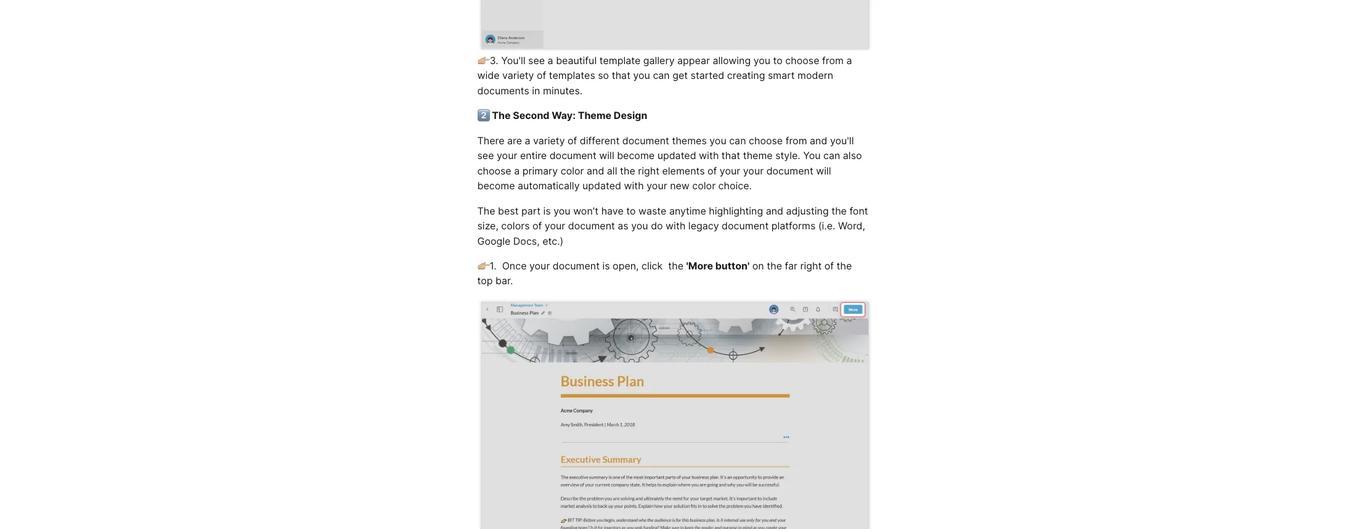 Task type: vqa. For each thing, say whether or not it's contained in the screenshot.
Updated
yes



Task type: describe. For each thing, give the bounding box(es) containing it.
👉🏼1.  once your document is open, click  the 'more button'
[[478, 260, 750, 272]]

on the far right of the top bar.
[[478, 260, 855, 287]]

is for open,
[[603, 260, 610, 272]]

your left new
[[647, 180, 668, 192]]

beautiful
[[556, 54, 597, 67]]

you down the gallery
[[634, 69, 650, 82]]

in
[[532, 84, 540, 97]]

part
[[522, 204, 541, 217]]

you inside there are a variety of different document themes you can choose from and you'll see your entire document will become updated with that theme style. you can also choose a primary color and all the right elements of your your document will become automatically updated with your new color choice.
[[710, 134, 727, 147]]

your up choice.
[[720, 164, 741, 177]]

gallery
[[644, 54, 675, 67]]

etc.)
[[543, 235, 564, 247]]

your down theme
[[744, 164, 764, 177]]

you left "won't"
[[554, 204, 571, 217]]

0 horizontal spatial choose
[[478, 164, 512, 177]]

of right elements
[[708, 164, 717, 177]]

0 vertical spatial the
[[492, 109, 511, 122]]

theme
[[743, 149, 773, 162]]

document down highlighting
[[722, 220, 769, 232]]

platforms
[[772, 220, 816, 232]]

best
[[498, 204, 519, 217]]

open,
[[613, 260, 639, 272]]

1 vertical spatial become
[[478, 180, 515, 192]]

your down docs,
[[530, 260, 550, 272]]

font
[[850, 204, 869, 217]]

allowing
[[713, 54, 751, 67]]

design
[[614, 109, 648, 122]]

automatically
[[518, 180, 580, 192]]

see inside 👉🏼3. you'll see a beautiful template gallery appear allowing you to choose from a wide variety of templates so that you can get started creating smart modern documents in minutes.
[[529, 54, 545, 67]]

size,
[[478, 220, 499, 232]]

bar.
[[496, 275, 513, 287]]

template
[[600, 54, 641, 67]]

your inside the best part is you won't have to waste anytime highlighting and adjusting the font size, colors of your document as you do with legacy document platforms (i.e. word, google docs, etc.)
[[545, 220, 566, 232]]

1 vertical spatial will
[[817, 164, 832, 177]]

top
[[478, 275, 493, 287]]

variety inside 👉🏼3. you'll see a beautiful template gallery appear allowing you to choose from a wide variety of templates so that you can get started creating smart modern documents in minutes.
[[503, 69, 534, 82]]

all
[[607, 164, 618, 177]]

'more
[[687, 260, 713, 272]]

click
[[642, 260, 663, 272]]

second
[[513, 109, 550, 122]]

1 horizontal spatial can
[[730, 134, 746, 147]]

anytime
[[670, 204, 707, 217]]

docs,
[[514, 235, 540, 247]]

adjusting
[[787, 204, 829, 217]]

1 horizontal spatial updated
[[658, 149, 697, 162]]

also
[[843, 149, 862, 162]]

minutes.
[[543, 84, 583, 97]]

👉🏼3.
[[478, 54, 499, 67]]

wide
[[478, 69, 500, 82]]

the inside the best part is you won't have to waste anytime highlighting and adjusting the font size, colors of your document as you do with legacy document platforms (i.e. word, google docs, etc.)
[[478, 204, 495, 217]]

1 vertical spatial updated
[[583, 180, 622, 192]]

legacy
[[689, 220, 719, 232]]

right inside there are a variety of different document themes you can choose from and you'll see your entire document will become updated with that theme style. you can also choose a primary color and all the right elements of your your document will become automatically updated with your new color choice.
[[638, 164, 660, 177]]

the down word,
[[837, 260, 852, 272]]

get
[[673, 69, 688, 82]]

right inside on the far right of the top bar.
[[801, 260, 822, 272]]

you right as
[[632, 220, 648, 232]]

there
[[478, 134, 505, 147]]

your down the are
[[497, 149, 518, 162]]

the inside there are a variety of different document themes you can choose from and you'll see your entire document will become updated with that theme style. you can also choose a primary color and all the right elements of your your document will become automatically updated with your new color choice.
[[620, 164, 636, 177]]

document down different
[[550, 149, 597, 162]]

to inside 👉🏼3. you'll see a beautiful template gallery appear allowing you to choose from a wide variety of templates so that you can get started creating smart modern documents in minutes.
[[774, 54, 783, 67]]

👉🏼3. you'll see a beautiful template gallery appear allowing you to choose from a wide variety of templates so that you can get started creating smart modern documents in minutes.
[[478, 54, 855, 97]]

elements
[[663, 164, 705, 177]]

so
[[598, 69, 609, 82]]

that inside 👉🏼3. you'll see a beautiful template gallery appear allowing you to choose from a wide variety of templates so that you can get started creating smart modern documents in minutes.
[[612, 69, 631, 82]]

is for you
[[544, 204, 551, 217]]

of down 'way:'
[[568, 134, 577, 147]]

smart
[[768, 69, 795, 82]]

entire
[[520, 149, 547, 162]]

documents
[[478, 84, 530, 97]]

see inside there are a variety of different document themes you can choose from and you'll see your entire document will become updated with that theme style. you can also choose a primary color and all the right elements of your your document will become automatically updated with your new color choice.
[[478, 149, 494, 162]]



Task type: locate. For each thing, give the bounding box(es) containing it.
to up as
[[627, 204, 636, 217]]

the up size,
[[478, 204, 495, 217]]

0 vertical spatial choose
[[786, 54, 820, 67]]

right
[[638, 164, 660, 177], [801, 260, 822, 272]]

0 vertical spatial from
[[823, 54, 844, 67]]

color right new
[[693, 180, 716, 192]]

the right on at the right
[[767, 260, 782, 272]]

from up modern
[[823, 54, 844, 67]]

from inside there are a variety of different document themes you can choose from and you'll see your entire document will become updated with that theme style. you can also choose a primary color and all the right elements of your your document will become automatically updated with your new color choice.
[[786, 134, 808, 147]]

1 vertical spatial can
[[730, 134, 746, 147]]

and inside the best part is you won't have to waste anytime highlighting and adjusting the font size, colors of your document as you do with legacy document platforms (i.e. word, google docs, etc.)
[[766, 204, 784, 217]]

to
[[774, 54, 783, 67], [627, 204, 636, 217]]

the
[[620, 164, 636, 177], [832, 204, 847, 217], [767, 260, 782, 272], [837, 260, 852, 272]]

variety up entire
[[533, 134, 565, 147]]

from inside 👉🏼3. you'll see a beautiful template gallery appear allowing you to choose from a wide variety of templates so that you can get started creating smart modern documents in minutes.
[[823, 54, 844, 67]]

document
[[623, 134, 670, 147], [550, 149, 597, 162], [767, 164, 814, 177], [568, 220, 615, 232], [722, 220, 769, 232], [553, 260, 600, 272]]

and up platforms
[[766, 204, 784, 217]]

waste
[[639, 204, 667, 217]]

1 vertical spatial the
[[478, 204, 495, 217]]

can down you'll
[[824, 149, 841, 162]]

0 vertical spatial that
[[612, 69, 631, 82]]

0 vertical spatial variety
[[503, 69, 534, 82]]

0 horizontal spatial with
[[624, 180, 644, 192]]

see
[[529, 54, 545, 67], [478, 149, 494, 162]]

choose up modern
[[786, 54, 820, 67]]

of inside the best part is you won't have to waste anytime highlighting and adjusting the font size, colors of your document as you do with legacy document platforms (i.e. word, google docs, etc.)
[[533, 220, 542, 232]]

with up the "waste"
[[624, 180, 644, 192]]

are
[[508, 134, 522, 147]]

0 vertical spatial color
[[561, 164, 584, 177]]

that
[[612, 69, 631, 82], [722, 149, 741, 162]]

document down the etc.) at the left top of page
[[553, 260, 600, 272]]

0 vertical spatial to
[[774, 54, 783, 67]]

right right far at the right of page
[[801, 260, 822, 272]]

of inside 👉🏼3. you'll see a beautiful template gallery appear allowing you to choose from a wide variety of templates so that you can get started creating smart modern documents in minutes.
[[537, 69, 547, 82]]

2 horizontal spatial with
[[699, 149, 719, 162]]

0 horizontal spatial from
[[786, 134, 808, 147]]

1 vertical spatial variety
[[533, 134, 565, 147]]

0 horizontal spatial updated
[[583, 180, 622, 192]]

2 vertical spatial can
[[824, 149, 841, 162]]

updated
[[658, 149, 697, 162], [583, 180, 622, 192]]

1 vertical spatial right
[[801, 260, 822, 272]]

do
[[651, 220, 663, 232]]

1 vertical spatial from
[[786, 134, 808, 147]]

your
[[497, 149, 518, 162], [720, 164, 741, 177], [744, 164, 764, 177], [647, 180, 668, 192], [545, 220, 566, 232], [530, 260, 550, 272]]

become
[[617, 149, 655, 162], [478, 180, 515, 192]]

can inside 👉🏼3. you'll see a beautiful template gallery appear allowing you to choose from a wide variety of templates so that you can get started creating smart modern documents in minutes.
[[653, 69, 670, 82]]

1 vertical spatial with
[[624, 180, 644, 192]]

1 vertical spatial is
[[603, 260, 610, 272]]

new
[[670, 180, 690, 192]]

0 horizontal spatial will
[[600, 149, 615, 162]]

to inside the best part is you won't have to waste anytime highlighting and adjusting the font size, colors of your document as you do with legacy document platforms (i.e. word, google docs, etc.)
[[627, 204, 636, 217]]

can up theme
[[730, 134, 746, 147]]

0 horizontal spatial that
[[612, 69, 631, 82]]

2 vertical spatial with
[[666, 220, 686, 232]]

1 horizontal spatial right
[[801, 260, 822, 272]]

2 vertical spatial choose
[[478, 164, 512, 177]]

templates
[[549, 69, 596, 82]]

you
[[754, 54, 771, 67], [634, 69, 650, 82], [710, 134, 727, 147], [554, 204, 571, 217], [632, 220, 648, 232]]

0 vertical spatial will
[[600, 149, 615, 162]]

appear
[[678, 54, 710, 67]]

0 horizontal spatial is
[[544, 204, 551, 217]]

the inside the best part is you won't have to waste anytime highlighting and adjusting the font size, colors of your document as you do with legacy document platforms (i.e. word, google docs, etc.)
[[832, 204, 847, 217]]

document down style.
[[767, 164, 814, 177]]

primary
[[523, 164, 558, 177]]

1 horizontal spatial become
[[617, 149, 655, 162]]

google
[[478, 235, 511, 247]]

1 vertical spatial and
[[587, 164, 605, 177]]

the right all
[[620, 164, 636, 177]]

that left theme
[[722, 149, 741, 162]]

0 vertical spatial updated
[[658, 149, 697, 162]]

of
[[537, 69, 547, 82], [568, 134, 577, 147], [708, 164, 717, 177], [533, 220, 542, 232], [825, 260, 834, 272]]

2️⃣
[[478, 109, 490, 122]]

colors
[[502, 220, 530, 232]]

variety
[[503, 69, 534, 82], [533, 134, 565, 147]]

document down "won't"
[[568, 220, 615, 232]]

a
[[548, 54, 554, 67], [847, 54, 852, 67], [525, 134, 531, 147], [514, 164, 520, 177]]

choose down 'there'
[[478, 164, 512, 177]]

0 horizontal spatial and
[[587, 164, 605, 177]]

from up style.
[[786, 134, 808, 147]]

style.
[[776, 149, 801, 162]]

as
[[618, 220, 629, 232]]

0 vertical spatial see
[[529, 54, 545, 67]]

is right part
[[544, 204, 551, 217]]

is inside the best part is you won't have to waste anytime highlighting and adjusting the font size, colors of your document as you do with legacy document platforms (i.e. word, google docs, etc.)
[[544, 204, 551, 217]]

with right do
[[666, 220, 686, 232]]

0 horizontal spatial color
[[561, 164, 584, 177]]

you up creating
[[754, 54, 771, 67]]

1 horizontal spatial choose
[[749, 134, 783, 147]]

to up smart
[[774, 54, 783, 67]]

become up best in the left of the page
[[478, 180, 515, 192]]

1 horizontal spatial that
[[722, 149, 741, 162]]

and up you
[[810, 134, 828, 147]]

far
[[785, 260, 798, 272]]

of up in
[[537, 69, 547, 82]]

your up the etc.) at the left top of page
[[545, 220, 566, 232]]

the up (i.e.
[[832, 204, 847, 217]]

choice.
[[719, 180, 752, 192]]

updated up elements
[[658, 149, 697, 162]]

color
[[561, 164, 584, 177], [693, 180, 716, 192]]

button'
[[716, 260, 750, 272]]

of right far at the right of page
[[825, 260, 834, 272]]

the right 2️⃣
[[492, 109, 511, 122]]

choose up theme
[[749, 134, 783, 147]]

from
[[823, 54, 844, 67], [786, 134, 808, 147]]

0 horizontal spatial right
[[638, 164, 660, 177]]

2 horizontal spatial choose
[[786, 54, 820, 67]]

variety down you'll
[[503, 69, 534, 82]]

1 horizontal spatial color
[[693, 180, 716, 192]]

will
[[600, 149, 615, 162], [817, 164, 832, 177]]

modern
[[798, 69, 834, 82]]

0 horizontal spatial can
[[653, 69, 670, 82]]

with inside the best part is you won't have to waste anytime highlighting and adjusting the font size, colors of your document as you do with legacy document platforms (i.e. word, google docs, etc.)
[[666, 220, 686, 232]]

different
[[580, 134, 620, 147]]

won't
[[574, 204, 599, 217]]

1 horizontal spatial to
[[774, 54, 783, 67]]

updated down all
[[583, 180, 622, 192]]

with
[[699, 149, 719, 162], [624, 180, 644, 192], [666, 220, 686, 232]]

the
[[492, 109, 511, 122], [478, 204, 495, 217]]

1 horizontal spatial from
[[823, 54, 844, 67]]

see right you'll
[[529, 54, 545, 67]]

0 vertical spatial with
[[699, 149, 719, 162]]

word,
[[839, 220, 866, 232]]

way:
[[552, 109, 576, 122]]

1 vertical spatial that
[[722, 149, 741, 162]]

👉🏼1.
[[478, 260, 497, 272]]

(i.e.
[[819, 220, 836, 232]]

there are a variety of different document themes you can choose from and you'll see your entire document will become updated with that theme style. you can also choose a primary color and all the right elements of your your document will become automatically updated with your new color choice.
[[478, 134, 865, 192]]

0 vertical spatial and
[[810, 134, 828, 147]]

1 vertical spatial choose
[[749, 134, 783, 147]]

1 vertical spatial to
[[627, 204, 636, 217]]

1 horizontal spatial will
[[817, 164, 832, 177]]

that inside there are a variety of different document themes you can choose from and you'll see your entire document will become updated with that theme style. you can also choose a primary color and all the right elements of your your document will become automatically updated with your new color choice.
[[722, 149, 741, 162]]

1 horizontal spatial is
[[603, 260, 610, 272]]

and
[[810, 134, 828, 147], [587, 164, 605, 177], [766, 204, 784, 217]]

0 vertical spatial become
[[617, 149, 655, 162]]

become up all
[[617, 149, 655, 162]]

you'll
[[501, 54, 526, 67]]

1 horizontal spatial and
[[766, 204, 784, 217]]

2 vertical spatial and
[[766, 204, 784, 217]]

highlighting
[[709, 204, 764, 217]]

0 horizontal spatial see
[[478, 149, 494, 162]]

document down design
[[623, 134, 670, 147]]

1 horizontal spatial with
[[666, 220, 686, 232]]

the best part is you won't have to waste anytime highlighting and adjusting the font size, colors of your document as you do with legacy document platforms (i.e. word, google docs, etc.)
[[478, 204, 871, 247]]

2 horizontal spatial and
[[810, 134, 828, 147]]

that down template
[[612, 69, 631, 82]]

1 vertical spatial see
[[478, 149, 494, 162]]

2 horizontal spatial can
[[824, 149, 841, 162]]

on
[[753, 260, 764, 272]]

0 vertical spatial is
[[544, 204, 551, 217]]

choose
[[786, 54, 820, 67], [749, 134, 783, 147], [478, 164, 512, 177]]

0 vertical spatial can
[[653, 69, 670, 82]]

you'll
[[831, 134, 854, 147]]

theme
[[578, 109, 612, 122]]

can
[[653, 69, 670, 82], [730, 134, 746, 147], [824, 149, 841, 162]]

and left all
[[587, 164, 605, 177]]

2️⃣ the second way: theme design
[[478, 109, 648, 122]]

creating
[[727, 69, 766, 82]]

will down you
[[817, 164, 832, 177]]

1 horizontal spatial see
[[529, 54, 545, 67]]

is left open, at the left of the page
[[603, 260, 610, 272]]

right left elements
[[638, 164, 660, 177]]

0 horizontal spatial to
[[627, 204, 636, 217]]

will up all
[[600, 149, 615, 162]]

can down the gallery
[[653, 69, 670, 82]]

themes
[[672, 134, 707, 147]]

started
[[691, 69, 725, 82]]

choose inside 👉🏼3. you'll see a beautiful template gallery appear allowing you to choose from a wide variety of templates so that you can get started creating smart modern documents in minutes.
[[786, 54, 820, 67]]

1 vertical spatial color
[[693, 180, 716, 192]]

0 vertical spatial right
[[638, 164, 660, 177]]

of down part
[[533, 220, 542, 232]]

you right themes
[[710, 134, 727, 147]]

have
[[602, 204, 624, 217]]

0 horizontal spatial become
[[478, 180, 515, 192]]

variety inside there are a variety of different document themes you can choose from and you'll see your entire document will become updated with that theme style. you can also choose a primary color and all the right elements of your your document will become automatically updated with your new color choice.
[[533, 134, 565, 147]]

with down themes
[[699, 149, 719, 162]]

of inside on the far right of the top bar.
[[825, 260, 834, 272]]

see down 'there'
[[478, 149, 494, 162]]

you
[[804, 149, 821, 162]]

is
[[544, 204, 551, 217], [603, 260, 610, 272]]

color up automatically
[[561, 164, 584, 177]]



